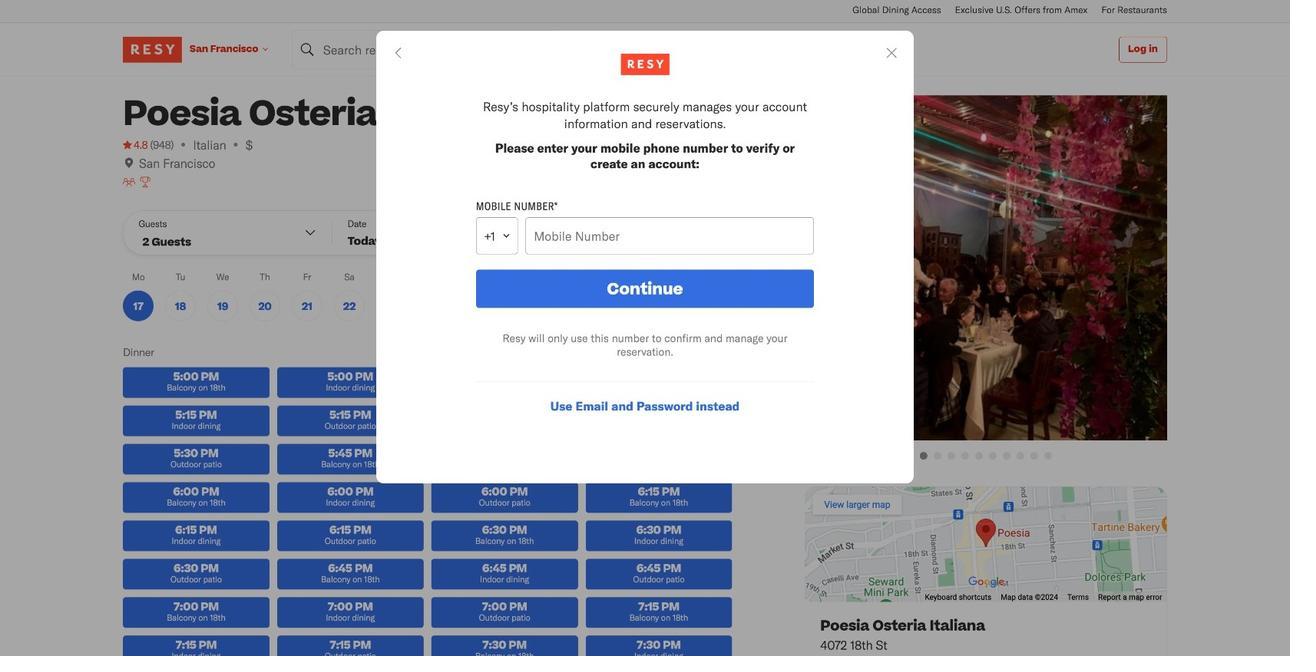 Task type: locate. For each thing, give the bounding box(es) containing it.
book with resy element
[[376, 31, 914, 485]]

4.8 out of 5 stars image
[[123, 137, 148, 153]]



Task type: vqa. For each thing, say whether or not it's contained in the screenshot.
4.8 Out Of 5 Stars icon
yes



